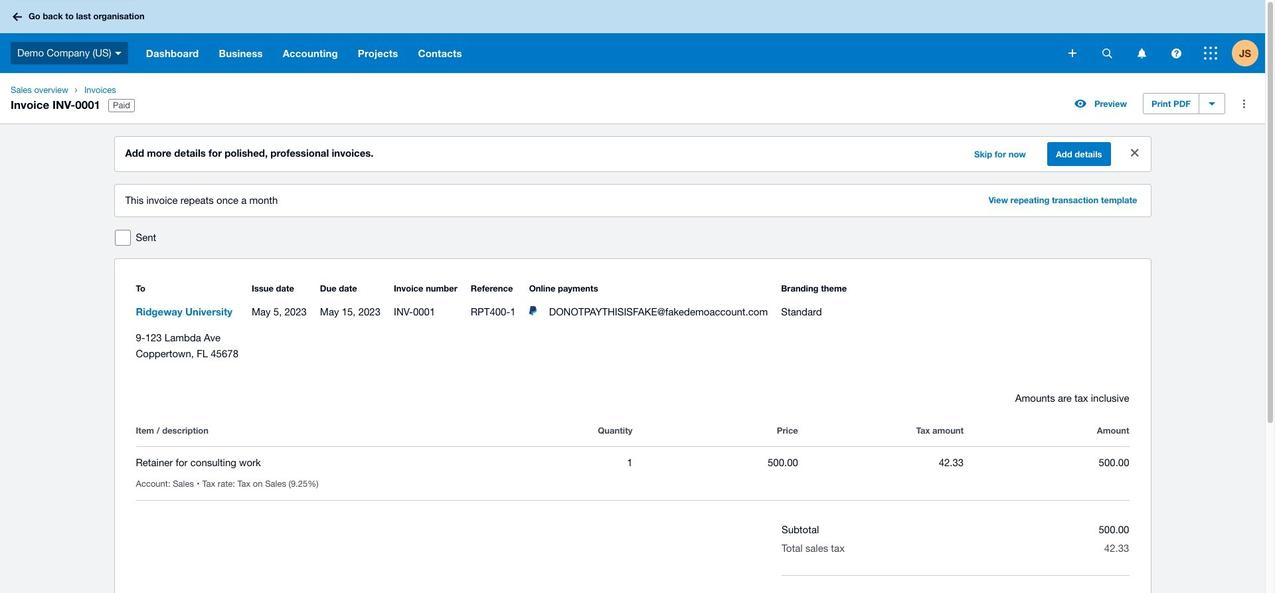 Task type: locate. For each thing, give the bounding box(es) containing it.
cell
[[136, 455, 467, 471], [467, 455, 633, 471], [633, 455, 798, 471], [798, 455, 964, 471], [964, 455, 1130, 471]]

0 vertical spatial row
[[136, 422, 1130, 446]]

1 horizontal spatial svg image
[[1171, 48, 1181, 58]]

column header
[[136, 422, 467, 438], [467, 422, 633, 438], [633, 422, 798, 438], [798, 422, 964, 438], [964, 422, 1130, 438]]

table
[[136, 407, 1130, 501]]

2 column header from the left
[[467, 422, 633, 438]]

1 vertical spatial row
[[136, 447, 1130, 501]]

5 column header from the left
[[964, 422, 1130, 438]]

svg image
[[1204, 46, 1218, 60], [1102, 48, 1112, 58], [1171, 48, 1181, 58]]

3 column header from the left
[[633, 422, 798, 438]]

svg image
[[13, 12, 22, 21], [1138, 48, 1146, 58], [1069, 49, 1077, 57], [115, 52, 121, 55]]

banner
[[0, 0, 1265, 73]]

row
[[136, 422, 1130, 446], [136, 447, 1130, 501]]

5 cell from the left
[[964, 455, 1130, 471]]

gateway image
[[529, 306, 537, 316]]

3 cell from the left
[[633, 455, 798, 471]]



Task type: describe. For each thing, give the bounding box(es) containing it.
2 row from the top
[[136, 447, 1130, 501]]

1 cell from the left
[[136, 455, 467, 471]]

0 horizontal spatial svg image
[[1102, 48, 1112, 58]]

4 cell from the left
[[798, 455, 964, 471]]

2 cell from the left
[[467, 455, 633, 471]]

4 column header from the left
[[798, 422, 964, 438]]

1 column header from the left
[[136, 422, 467, 438]]

more invoice options image
[[1231, 90, 1257, 117]]

2 horizontal spatial svg image
[[1204, 46, 1218, 60]]

1 row from the top
[[136, 422, 1130, 446]]



Task type: vqa. For each thing, say whether or not it's contained in the screenshot.
The Opens In A New Tab icon
no



